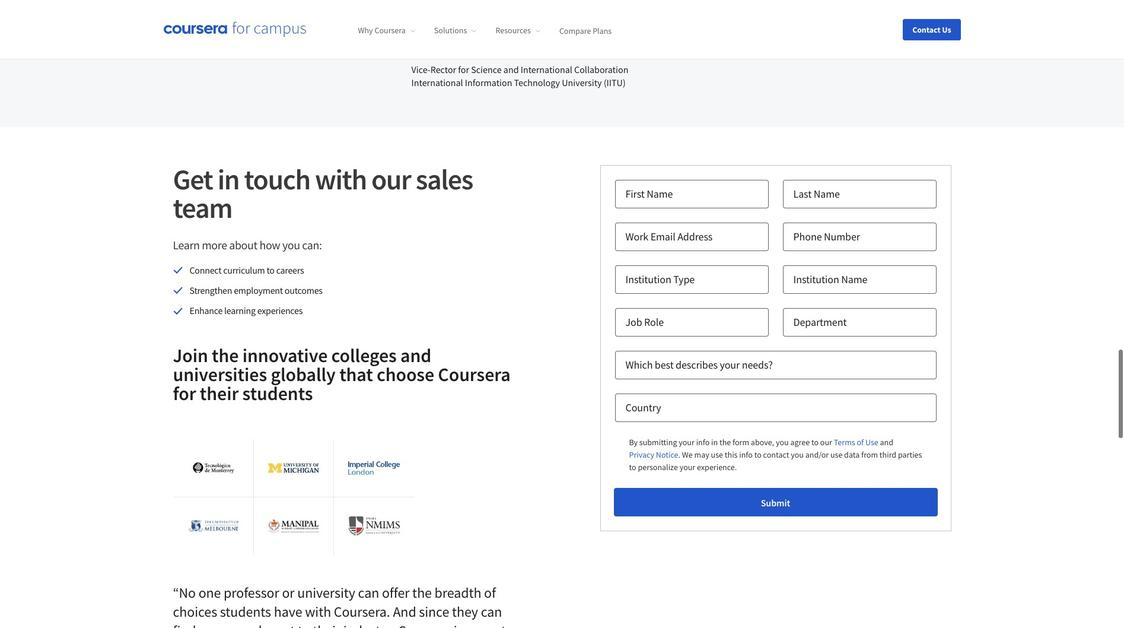 Task type: locate. For each thing, give the bounding box(es) containing it.
1 vertical spatial info
[[740, 449, 753, 459]]

for inside "join the innovative colleges and universities globally that choose coursera for their students"
[[173, 381, 196, 405]]

the inside "join the innovative colleges and universities globally that choose coursera for their students"
[[212, 343, 239, 367]]

curriculum
[[223, 263, 265, 275]]

1 horizontal spatial info
[[740, 449, 753, 459]]

coursera.
[[334, 602, 390, 620]]

with inside get in touch with our sales team
[[315, 161, 367, 196]]

you up contact
[[776, 436, 789, 447]]

0 vertical spatial their
[[200, 381, 239, 405]]

1 horizontal spatial in
[[712, 436, 718, 447]]

can up the coursera. on the bottom left of the page
[[358, 583, 379, 601]]

First Name text field
[[615, 179, 769, 208]]

and
[[504, 63, 519, 75], [401, 343, 432, 367], [881, 436, 894, 447]]

. we
[[679, 449, 693, 459]]

the up since
[[413, 583, 432, 601]]

about
[[229, 237, 258, 251]]

data
[[845, 449, 860, 459]]

2 vertical spatial the
[[413, 583, 432, 601]]

first name
[[626, 186, 673, 200]]

in inside by submitting your info in the form above, you agree to our terms of use and privacy notice
[[712, 436, 718, 447]]

our
[[372, 161, 411, 196], [821, 436, 833, 447]]

international information technology university (iitu) image
[[333, 39, 393, 61]]

our inside by submitting your info in the form above, you agree to our terms of use and privacy notice
[[821, 436, 833, 447]]

1 vertical spatial for
[[173, 381, 196, 405]]

name right first
[[647, 186, 673, 200]]

0 vertical spatial you
[[282, 237, 300, 251]]

0 horizontal spatial our
[[372, 161, 411, 196]]

submitting
[[640, 436, 678, 447]]

students down 'professor'
[[220, 602, 271, 620]]

0 horizontal spatial their
[[200, 381, 239, 405]]

2 use from the left
[[831, 449, 843, 459]]

0 vertical spatial coursera
[[375, 25, 406, 36]]

info down form
[[740, 449, 753, 459]]

0 vertical spatial the
[[212, 343, 239, 367]]

2 vertical spatial your
[[680, 461, 696, 472]]

their inside the "no one professor or university can offer the breadth of choices students have with coursera. and since they can find courses relevant to their industry, coursera is a gre"
[[313, 621, 341, 628]]

and inside "join the innovative colleges and universities globally that choose coursera for their students"
[[401, 343, 432, 367]]

more
[[202, 237, 227, 251]]

1 use from the left
[[711, 449, 724, 459]]

connect
[[190, 263, 222, 275]]

1 vertical spatial the
[[720, 436, 732, 447]]

from
[[862, 449, 879, 459]]

phone number
[[794, 229, 861, 243]]

address
[[678, 229, 713, 243]]

1 vertical spatial our
[[821, 436, 833, 447]]

1 vertical spatial students
[[220, 602, 271, 620]]

your left needs? on the right
[[720, 357, 740, 371]]

1 institution from the left
[[626, 272, 672, 285]]

for right rector
[[458, 63, 470, 75]]

and up third
[[881, 436, 894, 447]]

use
[[711, 449, 724, 459], [831, 449, 843, 459]]

1 vertical spatial and
[[401, 343, 432, 367]]

1 horizontal spatial international
[[521, 63, 573, 75]]

1 horizontal spatial institution
[[794, 272, 840, 285]]

you inside by submitting your info in the form above, you agree to our terms of use and privacy notice
[[776, 436, 789, 447]]

technology
[[514, 76, 560, 88]]

country
[[626, 400, 662, 413]]

0 horizontal spatial and
[[401, 343, 432, 367]]

plans
[[593, 25, 612, 36]]

0 horizontal spatial international
[[412, 76, 463, 88]]

their down join
[[200, 381, 239, 405]]

0 vertical spatial students
[[243, 381, 313, 405]]

use up experience.
[[711, 449, 724, 459]]

our left sales
[[372, 161, 411, 196]]

0 vertical spatial our
[[372, 161, 411, 196]]

2 horizontal spatial and
[[881, 436, 894, 447]]

agree to
[[791, 436, 819, 447]]

1 horizontal spatial our
[[821, 436, 833, 447]]

which best describes your needs?
[[626, 357, 773, 371]]

your
[[720, 357, 740, 371], [679, 436, 695, 447], [680, 461, 696, 472]]

with
[[315, 161, 367, 196], [305, 602, 331, 620]]

0 horizontal spatial name
[[647, 186, 673, 200]]

2 horizontal spatial you
[[791, 449, 804, 459]]

their down university
[[313, 621, 341, 628]]

careers
[[276, 263, 304, 275]]

0 horizontal spatial for
[[173, 381, 196, 405]]

tecnológico de monterrey image
[[188, 462, 239, 473]]

last name
[[794, 186, 840, 200]]

colleges
[[332, 343, 397, 367]]

0 vertical spatial in
[[218, 161, 239, 196]]

international up 'technology'
[[521, 63, 573, 75]]

join
[[173, 343, 208, 367]]

1 horizontal spatial their
[[313, 621, 341, 628]]

2 vertical spatial and
[[881, 436, 894, 447]]

0 vertical spatial and
[[504, 63, 519, 75]]

in inside get in touch with our sales team
[[218, 161, 239, 196]]

0 horizontal spatial info
[[697, 436, 710, 447]]

0 horizontal spatial institution
[[626, 272, 672, 285]]

contact
[[913, 24, 941, 35]]

their
[[200, 381, 239, 405], [313, 621, 341, 628]]

they
[[452, 602, 478, 620]]

use
[[866, 436, 879, 447]]

strengthen
[[190, 284, 232, 296]]

in up experience.
[[712, 436, 718, 447]]

institution left type
[[626, 272, 672, 285]]

imperial college london image
[[349, 461, 400, 474]]

1 vertical spatial can
[[481, 602, 502, 620]]

join the innovative colleges and universities globally that choose coursera for their students
[[173, 343, 511, 405]]

0 horizontal spatial you
[[282, 237, 300, 251]]

1 vertical spatial with
[[305, 602, 331, 620]]

can down the 'of'
[[481, 602, 502, 620]]

Institution Name text field
[[783, 264, 937, 293]]

1 horizontal spatial you
[[776, 436, 789, 447]]

privacy notice link
[[630, 448, 679, 460]]

international
[[521, 63, 573, 75], [412, 76, 463, 88]]

1 horizontal spatial for
[[458, 63, 470, 75]]

Phone Number telephone field
[[783, 222, 937, 250]]

and right science
[[504, 63, 519, 75]]

our up and/or
[[821, 436, 833, 447]]

institution for institution type
[[626, 272, 672, 285]]

use left 'data' at the bottom of page
[[831, 449, 843, 459]]

of
[[484, 583, 496, 601]]

compare plans link
[[560, 25, 612, 36]]

1 vertical spatial in
[[712, 436, 718, 447]]

can
[[358, 583, 379, 601], [481, 602, 502, 620]]

1 horizontal spatial name
[[814, 186, 840, 200]]

our inside get in touch with our sales team
[[372, 161, 411, 196]]

0 vertical spatial can
[[358, 583, 379, 601]]

coursera
[[375, 25, 406, 36], [438, 362, 511, 386], [398, 621, 451, 628]]

the up this
[[720, 436, 732, 447]]

. we may use this info to contact you and/or use data from third parties to personalize your experience.
[[630, 449, 923, 472]]

info inside . we may use this info to contact you and/or use data from third parties to personalize your experience.
[[740, 449, 753, 459]]

1 horizontal spatial the
[[413, 583, 432, 601]]

for
[[458, 63, 470, 75], [173, 381, 196, 405]]

you
[[282, 237, 300, 251], [776, 436, 789, 447], [791, 449, 804, 459]]

professor
[[224, 583, 279, 601]]

name for first name
[[647, 186, 673, 200]]

the right join
[[212, 343, 239, 367]]

you left can:
[[282, 237, 300, 251]]

name right last
[[814, 186, 840, 200]]

contact us
[[913, 24, 952, 35]]

science
[[471, 63, 502, 75]]

contact us button
[[904, 19, 961, 40]]

2 horizontal spatial name
[[842, 272, 868, 285]]

the
[[212, 343, 239, 367], [720, 436, 732, 447], [413, 583, 432, 601]]

1 vertical spatial coursera
[[438, 362, 511, 386]]

1 horizontal spatial can
[[481, 602, 502, 620]]

1 vertical spatial their
[[313, 621, 341, 628]]

compare
[[560, 25, 591, 36]]

institution up 'department'
[[794, 272, 840, 285]]

third
[[880, 449, 897, 459]]

Work Email Address email field
[[615, 222, 769, 250]]

submit
[[761, 496, 791, 508]]

outcomes
[[285, 284, 323, 296]]

solutions
[[434, 25, 467, 36]]

institution for institution name
[[794, 272, 840, 285]]

(iitu)
[[604, 76, 626, 88]]

2 institution from the left
[[794, 272, 840, 285]]

info up may
[[697, 436, 710, 447]]

0 vertical spatial for
[[458, 63, 470, 75]]

Last Name text field
[[783, 179, 937, 208]]

in right get
[[218, 161, 239, 196]]

international down rector
[[412, 76, 463, 88]]

students down innovative
[[243, 381, 313, 405]]

universities
[[173, 362, 267, 386]]

personalize
[[638, 461, 678, 472]]

last
[[794, 186, 812, 200]]

1 vertical spatial your
[[679, 436, 695, 447]]

1 horizontal spatial and
[[504, 63, 519, 75]]

info
[[697, 436, 710, 447], [740, 449, 753, 459]]

0 horizontal spatial use
[[711, 449, 724, 459]]

2 horizontal spatial the
[[720, 436, 732, 447]]

students
[[243, 381, 313, 405], [220, 602, 271, 620]]

your down . we
[[680, 461, 696, 472]]

0 vertical spatial info
[[697, 436, 710, 447]]

to down above,
[[755, 449, 762, 459]]

for inside the vice-rector for science and international collaboration international information technology university (iitu)
[[458, 63, 470, 75]]

0 horizontal spatial in
[[218, 161, 239, 196]]

you down agree to
[[791, 449, 804, 459]]

submit button
[[614, 487, 938, 516]]

2 vertical spatial you
[[791, 449, 804, 459]]

and inside the vice-rector for science and international collaboration international information technology university (iitu)
[[504, 63, 519, 75]]

work email address
[[626, 229, 713, 243]]

and right colleges
[[401, 343, 432, 367]]

0 vertical spatial international
[[521, 63, 573, 75]]

to down have
[[298, 621, 310, 628]]

your up . we
[[679, 436, 695, 447]]

1 vertical spatial you
[[776, 436, 789, 447]]

1 horizontal spatial use
[[831, 449, 843, 459]]

name
[[647, 186, 673, 200], [814, 186, 840, 200], [842, 272, 868, 285]]

above,
[[751, 436, 775, 447]]

terms of use link
[[834, 435, 879, 448]]

breadth
[[435, 583, 482, 601]]

to inside the "no one professor or university can offer the breadth of choices students have with coursera. and since they can find courses relevant to their industry, coursera is a gre"
[[298, 621, 310, 628]]

and
[[393, 602, 416, 620]]

0 horizontal spatial the
[[212, 343, 239, 367]]

name down 'phone number' telephone field
[[842, 272, 868, 285]]

for down join
[[173, 381, 196, 405]]

0 vertical spatial with
[[315, 161, 367, 196]]

2 vertical spatial coursera
[[398, 621, 451, 628]]



Task type: describe. For each thing, give the bounding box(es) containing it.
employment
[[234, 284, 283, 296]]

manipal university image
[[268, 518, 319, 533]]

resources link
[[496, 25, 541, 36]]

info inside by submitting your info in the form above, you agree to our terms of use and privacy notice
[[697, 436, 710, 447]]

and inside by submitting your info in the form above, you agree to our terms of use and privacy notice
[[881, 436, 894, 447]]

since
[[419, 602, 450, 620]]

type
[[674, 272, 695, 285]]

their inside "join the innovative colleges and universities globally that choose coursera for their students"
[[200, 381, 239, 405]]

learn more about how you can:
[[173, 237, 322, 251]]

that
[[340, 362, 373, 386]]

get in touch with our sales team
[[173, 161, 473, 225]]

how
[[260, 237, 280, 251]]

connect curriculum to careers
[[190, 263, 304, 275]]

first
[[626, 186, 645, 200]]

sales
[[416, 161, 473, 196]]

have
[[274, 602, 302, 620]]

enhance learning experiences
[[190, 304, 303, 316]]

no
[[179, 583, 196, 601]]

with inside the "no one professor or university can offer the breadth of choices students have with coursera. and since they can find courses relevant to their industry, coursera is a gre"
[[305, 602, 331, 620]]

offer
[[382, 583, 410, 601]]

department
[[794, 314, 847, 328]]

0 vertical spatial your
[[720, 357, 740, 371]]

needs?
[[742, 357, 773, 371]]

privacy notice
[[630, 449, 679, 459]]

best
[[655, 357, 674, 371]]

name for institution name
[[842, 272, 868, 285]]

why coursera
[[358, 25, 406, 36]]

enhance
[[190, 304, 223, 316]]

industry,
[[344, 621, 396, 628]]

vice-
[[412, 63, 431, 75]]

solutions link
[[434, 25, 477, 36]]

and/or
[[806, 449, 829, 459]]

role
[[645, 314, 664, 328]]

this
[[725, 449, 738, 459]]

globally
[[271, 362, 336, 386]]

work
[[626, 229, 649, 243]]

you inside . we may use this info to contact you and/or use data from third parties to personalize your experience.
[[791, 449, 804, 459]]

terms of
[[834, 436, 864, 447]]

courses
[[199, 621, 244, 628]]

job
[[626, 314, 643, 328]]

experience.
[[698, 461, 737, 472]]

a
[[466, 621, 473, 628]]

strengthen employment outcomes
[[190, 284, 323, 296]]

vice-rector for science and international collaboration international information technology university (iitu)
[[412, 63, 629, 88]]

phone
[[794, 229, 822, 243]]

the university of melbourne image
[[188, 511, 239, 540]]

email
[[651, 229, 676, 243]]

university
[[562, 76, 602, 88]]

your inside . we may use this info to contact you and/or use data from third parties to personalize your experience.
[[680, 461, 696, 472]]

institution type
[[626, 272, 695, 285]]

learn
[[173, 237, 200, 251]]

university of michigan image
[[268, 462, 319, 472]]

0 horizontal spatial can
[[358, 583, 379, 601]]

by
[[630, 436, 638, 447]]

describes
[[676, 357, 718, 371]]

students inside "join the innovative colleges and universities globally that choose coursera for their students"
[[243, 381, 313, 405]]

is
[[454, 621, 463, 628]]

to left "careers"
[[267, 263, 275, 275]]

one
[[199, 583, 221, 601]]

information
[[465, 76, 513, 88]]

nmims image
[[349, 516, 400, 535]]

choose
[[377, 362, 435, 386]]

coursera inside "join the innovative colleges and universities globally that choose coursera for their students"
[[438, 362, 511, 386]]

get
[[173, 161, 213, 196]]

the inside by submitting your info in the form above, you agree to our terms of use and privacy notice
[[720, 436, 732, 447]]

and for choose
[[401, 343, 432, 367]]

by submitting your info in the form above, you agree to our terms of use and privacy notice
[[630, 436, 896, 459]]

coursera for campus image
[[164, 21, 306, 38]]

and for information
[[504, 63, 519, 75]]

name for last name
[[814, 186, 840, 200]]

no one professor or university can offer the breadth of choices students have with coursera. and since they can find courses relevant to their industry, coursera is a gre
[[173, 583, 506, 628]]

relevant
[[247, 621, 295, 628]]

can:
[[302, 237, 322, 251]]

form
[[733, 436, 750, 447]]

rector
[[431, 63, 457, 75]]

to down privacy notice link on the right of the page
[[630, 461, 637, 472]]

us
[[943, 24, 952, 35]]

students inside the "no one professor or university can offer the breadth of choices students have with coursera. and since they can find courses relevant to their industry, coursera is a gre"
[[220, 602, 271, 620]]

compare plans
[[560, 25, 612, 36]]

1 vertical spatial international
[[412, 76, 463, 88]]

find
[[173, 621, 196, 628]]

innovative
[[243, 343, 328, 367]]

team
[[173, 189, 232, 225]]

why
[[358, 25, 373, 36]]

resources
[[496, 25, 531, 36]]

may
[[695, 449, 710, 459]]

touch
[[244, 161, 310, 196]]

experiences
[[257, 304, 303, 316]]

coursera inside the "no one professor or university can offer the breadth of choices students have with coursera. and since they can find courses relevant to their industry, coursera is a gre"
[[398, 621, 451, 628]]

the inside the "no one professor or university can offer the breadth of choices students have with coursera. and since they can find courses relevant to their industry, coursera is a gre"
[[413, 583, 432, 601]]

choices
[[173, 602, 217, 620]]

which
[[626, 357, 653, 371]]

your inside by submitting your info in the form above, you agree to our terms of use and privacy notice
[[679, 436, 695, 447]]



Task type: vqa. For each thing, say whether or not it's contained in the screenshot.


